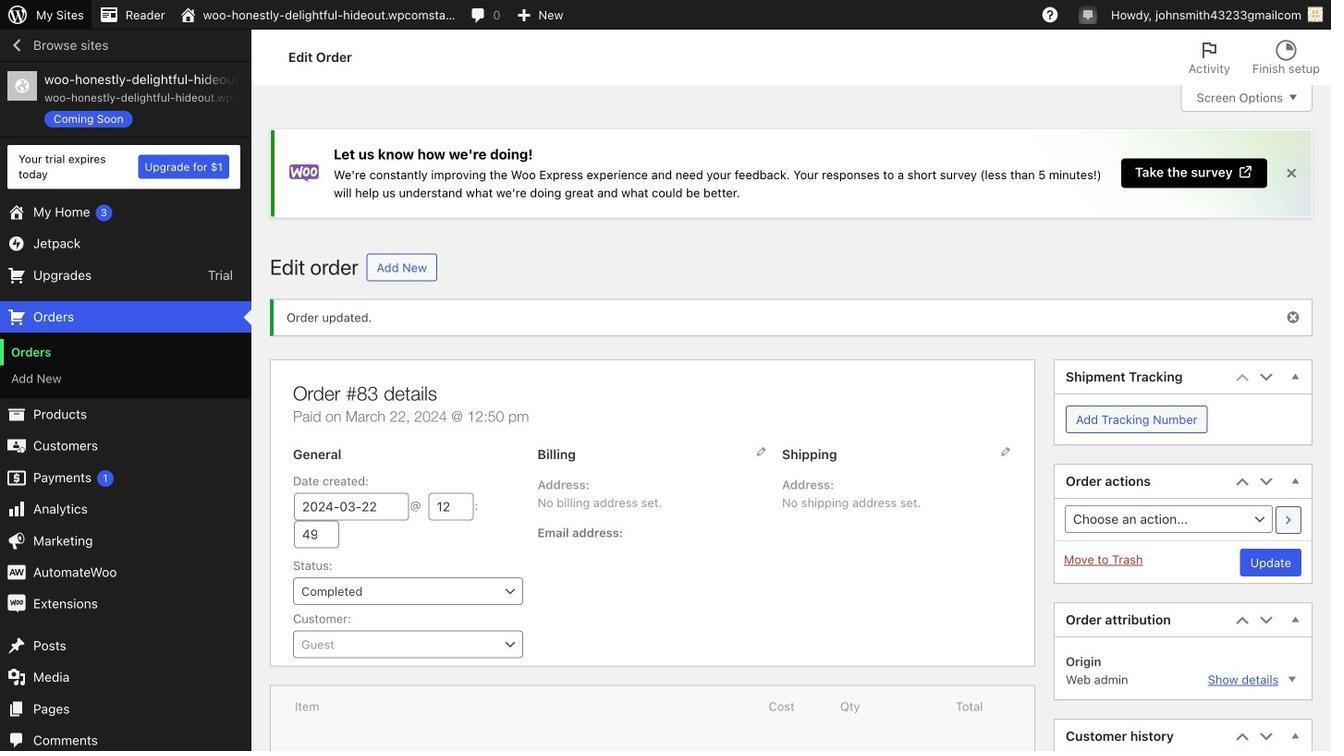 Task type: vqa. For each thing, say whether or not it's contained in the screenshot.
main menu Navigation
yes



Task type: describe. For each thing, give the bounding box(es) containing it.
toolbar navigation
[[0, 0, 1332, 33]]

notification image
[[1081, 6, 1096, 21]]

m number field
[[294, 521, 339, 549]]

take the survey image
[[1239, 164, 1254, 180]]



Task type: locate. For each thing, give the bounding box(es) containing it.
None text field
[[294, 632, 523, 658]]

main menu navigation
[[0, 30, 252, 752]]

tab list
[[1178, 30, 1332, 85]]

h number field
[[429, 493, 474, 521]]

None field
[[293, 578, 523, 606], [293, 631, 523, 659], [293, 578, 523, 606], [293, 631, 523, 659]]

None text field
[[294, 493, 409, 521], [294, 579, 523, 605], [294, 493, 409, 521], [294, 579, 523, 605]]



